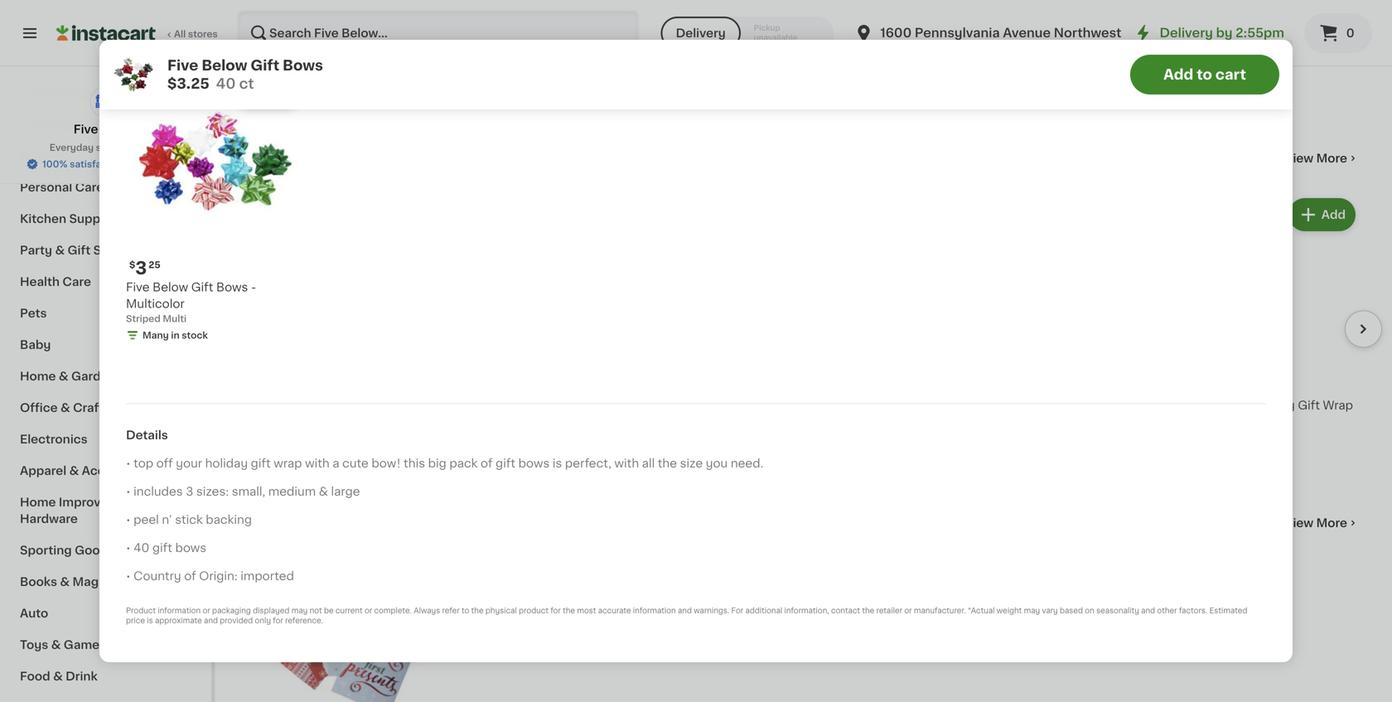 Task type: describe. For each thing, give the bounding box(es) containing it.
view more link for christmas wrap & accessories
[[1285, 150, 1360, 167]]

toys & games link
[[10, 629, 201, 661]]

baby link
[[10, 329, 201, 361]]

• for • top off your holiday gift wrap with a cute bow! this big pack of gift bows is perfect, with all the size you need.
[[126, 458, 131, 469]]

$ 4 00 for five below cable knit christmas stocking - red
[[252, 13, 285, 30]]

fur inside "4 five below faux fur stocking - cream"
[[1094, 35, 1112, 46]]

household
[[20, 150, 85, 162]]

below for five below holiday gift wrap
[[1212, 400, 1248, 411]]

christmas inside the five below christmas assorted shirt size gift boxes - merry
[[1063, 400, 1123, 411]]

green
[[448, 416, 484, 428]]

price
[[126, 617, 145, 625]]

is inside product information or packaging displayed may not be current or complete. always refer to the physical product for the most accurate information and warnings. for additional information, contact the retailer or manufacturer. *actual weight may vary based on seasonality and other factors. estimated price is approximate and provided only for reference.
[[147, 617, 153, 625]]

christmas for christmas toys & games
[[30, 87, 89, 99]]

3 inside product group
[[135, 260, 147, 277]]

christmas for christmas wrap & accessories
[[249, 150, 344, 167]]

monogram inside five below j monogram stocking - cream
[[512, 35, 575, 46]]

100% satisfaction guarantee
[[42, 160, 176, 169]]

pack
[[450, 458, 478, 469]]

$3.25
[[167, 77, 209, 91]]

gift inside five below gift bows $3.25 40 ct
[[251, 58, 280, 73]]

- inside five below cable knit christmas stocking - red red
[[365, 51, 371, 63]]

manufacturer.
[[914, 607, 966, 615]]

$ inside $ 4 five below monogram m stocking - cream
[[627, 14, 633, 23]]

items
[[202, 27, 254, 44]]

4 five below s monogram stocking - cream s
[[1185, 13, 1325, 77]]

2 horizontal spatial and
[[1142, 607, 1156, 615]]

only
[[255, 617, 271, 625]]

home for home & garden
[[20, 371, 56, 382]]

bow!
[[372, 458, 401, 469]]

satisfaction
[[70, 160, 125, 169]]

0
[[1347, 27, 1355, 39]]

the right all
[[658, 458, 677, 469]]

n'
[[162, 514, 172, 526]]

buffalo
[[928, 35, 970, 46]]

below for five below holiday stripes gift wrapping paper
[[837, 400, 873, 411]]

five inside "4 five below faux fur stocking - cream"
[[998, 35, 1022, 46]]

packaging
[[212, 607, 251, 615]]

gift up size
[[689, 400, 711, 411]]

warnings.
[[694, 607, 730, 615]]

care for personal care
[[75, 182, 104, 193]]

stocking inside $ 4 five below faux fur buffalo plaid stocking - black
[[842, 51, 894, 63]]

2 may from the left
[[1024, 607, 1041, 615]]

cream inside 4 five below s monogram stocking - cream s
[[1248, 51, 1287, 63]]

faux inside $ 4 five below faux fur buffalo plaid stocking - black
[[876, 35, 903, 46]]

home & garden link
[[10, 361, 201, 392]]

0 horizontal spatial gift
[[152, 542, 172, 554]]

five below link
[[74, 86, 138, 138]]

christmas toys & games link
[[10, 77, 201, 109]]

$ for five below gift bows - multicolor
[[129, 260, 135, 269]]

small,
[[232, 486, 265, 498]]

& inside 'link'
[[69, 465, 79, 477]]

five below gift bows
[[623, 400, 746, 411]]

0 horizontal spatial s
[[1185, 68, 1192, 77]]

by
[[1217, 27, 1233, 39]]

five below gift bows $3.25 40 ct
[[167, 58, 323, 91]]

size
[[680, 458, 703, 469]]

0 vertical spatial of
[[481, 458, 493, 469]]

five inside 4 five below s monogram stocking - cream s
[[1185, 35, 1209, 46]]

store
[[96, 143, 120, 152]]

food & drink link
[[10, 661, 201, 692]]

below for five below cable knit christmas stocking - red red
[[275, 35, 311, 46]]

party
[[20, 245, 52, 256]]

approximate
[[155, 617, 202, 625]]

five below gift bows - multicolor striped multi
[[126, 281, 256, 323]]

sporting goods
[[20, 545, 114, 556]]

1 4 from the left
[[258, 13, 270, 30]]

1 may from the left
[[292, 607, 308, 615]]

$ 4 five below monogram m stocking - cream
[[623, 13, 766, 63]]

five for five below gift tissue - red & green
[[436, 400, 460, 411]]

1 vertical spatial bows
[[175, 542, 207, 554]]

more for christmas cards
[[1317, 517, 1348, 529]]

personal care link
[[10, 172, 201, 203]]

five below peel 'n stick gift bows button
[[249, 195, 423, 443]]

0 horizontal spatial of
[[184, 570, 196, 582]]

christmas toys & games
[[30, 87, 177, 99]]

to inside product information or packaging displayed may not be current or complete. always refer to the physical product for the most accurate information and warnings. for additional information, contact the retailer or manufacturer. *actual weight may vary based on seasonality and other factors. estimated price is approximate and provided only for reference.
[[462, 607, 470, 615]]

0 horizontal spatial 40
[[134, 542, 149, 554]]

imported
[[241, 570, 294, 582]]

five below holiday gift wrap button
[[1185, 195, 1360, 427]]

item carousel region
[[249, 188, 1383, 487]]

- inside the five below christmas assorted shirt size gift boxes - merry
[[1037, 433, 1042, 444]]

- inside five below gift tissue - red & green
[[567, 400, 572, 411]]

care for health care
[[62, 276, 91, 288]]

home & garden
[[20, 371, 116, 382]]

2 4 from the left
[[445, 13, 458, 30]]

kitchen
[[20, 213, 66, 225]]

$1.00 element
[[1185, 376, 1360, 397]]

estimated
[[1210, 607, 1248, 615]]

five inside $ 4 five below monogram m stocking - cream
[[623, 35, 647, 46]]

- inside "4 five below faux fur stocking - cream"
[[998, 51, 1003, 63]]

stocking inside five below j monogram stocking - cream
[[436, 51, 487, 63]]

based
[[1060, 607, 1083, 615]]

bows for five below gift bows $3.25 40 ct
[[283, 58, 323, 73]]

1 vertical spatial games
[[64, 639, 106, 651]]

view more link for christmas cards
[[1285, 515, 1360, 531]]

add button
[[1291, 200, 1355, 230]]

below inside 4 five below s monogram stocking - cream s
[[1212, 35, 1248, 46]]

related items
[[126, 27, 254, 44]]

many in stock
[[143, 331, 208, 340]]

household link
[[10, 140, 201, 172]]

1 horizontal spatial accessories
[[419, 150, 533, 167]]

red inside five below gift tissue - red & green
[[575, 400, 599, 411]]

00 for five below j monogram stocking - cream
[[459, 14, 473, 23]]

$ 4 00 for five below j monogram stocking - cream
[[439, 13, 473, 30]]

• for • country of origin: imported
[[126, 570, 131, 582]]

multicolor
[[126, 298, 185, 310]]

• includes 3 sizes: small, medium & large
[[126, 486, 360, 498]]

delivery by 2:55pm link
[[1134, 23, 1285, 43]]

all
[[174, 29, 186, 39]]

view for christmas cards
[[1285, 517, 1314, 529]]

need.
[[731, 458, 764, 469]]

apparel & accessories link
[[10, 455, 201, 487]]

home for home improvement & hardware
[[20, 497, 56, 508]]

current
[[336, 607, 363, 615]]

- inside $ 4 five below faux fur buffalo plaid stocking - black
[[897, 51, 902, 63]]

add for add to cart
[[1164, 68, 1194, 82]]

view more for christmas wrap & accessories
[[1285, 153, 1348, 164]]

4 inside $ 4 five below faux fur buffalo plaid stocking - black
[[820, 13, 832, 30]]

view for christmas wrap & accessories
[[1285, 153, 1314, 164]]

plaid
[[811, 51, 839, 63]]

0 horizontal spatial and
[[204, 617, 218, 625]]

1 horizontal spatial 3
[[186, 486, 193, 498]]

100%
[[42, 160, 68, 169]]

below for five below gift bows $3.25 40 ct
[[202, 58, 247, 73]]

delivery button
[[661, 17, 741, 50]]

0 vertical spatial red
[[374, 51, 397, 63]]

in
[[171, 331, 180, 340]]

reference.
[[285, 617, 323, 625]]

five below cable knit christmas stocking - red red
[[249, 35, 397, 77]]

4 inside "4 five below faux fur stocking - cream"
[[1007, 13, 1020, 30]]

you
[[706, 458, 728, 469]]

holiday for gift
[[1251, 400, 1295, 411]]

five for five below holiday stripes gift wrapping paper
[[811, 400, 834, 411]]

more for christmas wrap & accessories
[[1317, 153, 1348, 164]]

3 or from the left
[[905, 607, 912, 615]]

cream inside $ 4 five below monogram m stocking - cream
[[686, 51, 725, 63]]

monogram for 4
[[689, 35, 752, 46]]

christmas for christmas cards
[[249, 514, 344, 532]]

country
[[134, 570, 181, 582]]

off
[[156, 458, 173, 469]]

kitchen supplies link
[[10, 203, 201, 235]]

not
[[310, 607, 322, 615]]

faux inside "4 five below faux fur stocking - cream"
[[1063, 35, 1091, 46]]

gift down $1.00 element
[[1298, 400, 1321, 411]]

• top off your holiday gift wrap with a cute bow! this big pack of gift bows is perfect, with all the size you need.
[[126, 458, 764, 469]]

below for five below gift bows
[[650, 400, 686, 411]]

wrap
[[274, 458, 302, 469]]

0 horizontal spatial toys
[[20, 639, 48, 651]]

merry
[[1045, 433, 1079, 444]]

delivery by 2:55pm
[[1160, 27, 1285, 39]]

the left most
[[563, 607, 575, 615]]

five below gift bows button
[[623, 195, 797, 427]]

apparel & accessories
[[20, 465, 155, 477]]

many
[[143, 331, 169, 340]]

five for five below cable knit christmas stocking - red red
[[249, 35, 272, 46]]

2 horizontal spatial gift
[[496, 458, 516, 469]]

paper
[[895, 416, 929, 428]]

• for • peel n' stick backing
[[126, 514, 131, 526]]

gift inside five below gift bows - multicolor striped multi
[[191, 281, 213, 293]]

health care
[[20, 276, 91, 288]]

kitchen supplies
[[20, 213, 121, 225]]

1 horizontal spatial gift
[[251, 458, 271, 469]]

top
[[30, 56, 51, 67]]

physical
[[486, 607, 517, 615]]

fur inside $ 4 five below faux fur buffalo plaid stocking - black
[[906, 35, 925, 46]]

gifts for beauty gifts
[[75, 119, 103, 130]]

40 inside five below gift bows $3.25 40 ct
[[216, 77, 236, 91]]



Task type: vqa. For each thing, say whether or not it's contained in the screenshot.
Produce
no



Task type: locate. For each thing, give the bounding box(es) containing it.
• right goods
[[126, 542, 131, 554]]

$ left delivery button
[[627, 14, 633, 23]]

0 horizontal spatial with
[[305, 458, 330, 469]]

gift left wrapping
[[811, 416, 833, 428]]

$ left "25"
[[129, 260, 135, 269]]

1 vertical spatial view more link
[[1285, 515, 1360, 531]]

below inside $ 4 five below monogram m stocking - cream
[[650, 35, 686, 46]]

2 or from the left
[[365, 607, 372, 615]]

& inside five below gift tissue - red & green
[[436, 416, 445, 428]]

1 more from the top
[[1317, 153, 1348, 164]]

pets
[[20, 308, 47, 319]]

0 horizontal spatial games
[[64, 639, 106, 651]]

information
[[158, 607, 201, 615], [633, 607, 676, 615]]

is down product
[[147, 617, 153, 625]]

0 vertical spatial home
[[20, 371, 56, 382]]

hardware
[[20, 513, 78, 525]]

backing
[[206, 514, 252, 526]]

cream down avenue
[[1006, 51, 1045, 63]]

1 horizontal spatial monogram
[[689, 35, 752, 46]]

big
[[428, 458, 447, 469]]

to inside button
[[1197, 68, 1213, 82]]

0 vertical spatial view more link
[[1285, 150, 1360, 167]]

add for add
[[1322, 209, 1346, 221]]

personal care
[[20, 182, 104, 193]]

stocking inside 4 five below s monogram stocking - cream s
[[1185, 51, 1237, 63]]

below inside the "five below peel 'n stick gift bows"
[[275, 400, 311, 411]]

0 vertical spatial to
[[1197, 68, 1213, 82]]

toys down auto
[[20, 639, 48, 651]]

2 $ 4 00 from the left
[[439, 13, 473, 30]]

1 vertical spatial 40
[[134, 542, 149, 554]]

is left perfect,
[[553, 458, 562, 469]]

or
[[203, 607, 210, 615], [365, 607, 372, 615], [905, 607, 912, 615]]

2 00 from the left
[[459, 14, 473, 23]]

gifts up everyday store prices
[[75, 119, 103, 130]]

craft
[[73, 402, 104, 414]]

s left cart
[[1185, 68, 1192, 77]]

1 vertical spatial wrap
[[1323, 400, 1354, 411]]

may up reference.
[[292, 607, 308, 615]]

toys down 'top gifts' "link"
[[92, 87, 120, 99]]

goods
[[75, 545, 114, 556]]

auto
[[20, 608, 48, 619]]

holiday up the paper
[[876, 400, 921, 411]]

5 • from the top
[[126, 570, 131, 582]]

cards
[[348, 514, 403, 532]]

bows for five below gift bows - multicolor striped multi
[[216, 281, 248, 293]]

$ up five below j monogram stocking - cream
[[439, 14, 445, 23]]

$ inside $ 4 five below faux fur buffalo plaid stocking - black
[[814, 14, 820, 23]]

size
[[1084, 416, 1108, 428]]

cream down j
[[498, 51, 537, 63]]

five inside the five below christmas assorted shirt size gift boxes - merry
[[998, 400, 1022, 411]]

0 vertical spatial view
[[1285, 153, 1314, 164]]

knit
[[351, 35, 374, 46]]

other
[[1158, 607, 1178, 615]]

40
[[216, 77, 236, 91], [134, 542, 149, 554]]

christmas
[[249, 51, 308, 63], [30, 87, 89, 99], [249, 150, 344, 167], [1063, 400, 1123, 411], [249, 514, 344, 532]]

food
[[20, 671, 50, 682]]

1 cream from the left
[[498, 51, 537, 63]]

1 horizontal spatial s
[[1251, 35, 1258, 46]]

delivery for delivery by 2:55pm
[[1160, 27, 1214, 39]]

care
[[75, 182, 104, 193], [62, 276, 91, 288]]

2 view from the top
[[1285, 517, 1314, 529]]

1 horizontal spatial games
[[135, 87, 177, 99]]

3 • from the top
[[126, 514, 131, 526]]

gift up ct
[[251, 58, 280, 73]]

add
[[1164, 68, 1194, 82], [1322, 209, 1346, 221]]

delivery inside delivery by 2:55pm link
[[1160, 27, 1214, 39]]

1 vertical spatial is
[[147, 617, 153, 625]]

- inside five below j monogram stocking - cream
[[490, 51, 495, 63]]

0 vertical spatial accessories
[[419, 150, 533, 167]]

• left 'country'
[[126, 570, 131, 582]]

None search field
[[237, 10, 640, 56]]

0 horizontal spatial wrap
[[348, 150, 396, 167]]

0 horizontal spatial to
[[462, 607, 470, 615]]

4 five below faux fur stocking - cream
[[998, 13, 1167, 63]]

100% satisfaction guarantee button
[[26, 154, 186, 171]]

1 horizontal spatial of
[[481, 458, 493, 469]]

1 vertical spatial of
[[184, 570, 196, 582]]

gift inside the "five below peel 'n stick gift bows"
[[390, 400, 412, 411]]

cream inside "4 five below faux fur stocking - cream"
[[1006, 51, 1045, 63]]

0 horizontal spatial accessories
[[82, 465, 155, 477]]

gift inside the five below christmas assorted shirt size gift boxes - merry
[[1111, 416, 1134, 428]]

books
[[20, 576, 57, 588]]

supplies up party & gift supplies link
[[69, 213, 121, 225]]

below inside five below gift bows - multicolor striped multi
[[153, 281, 188, 293]]

northwest
[[1054, 27, 1122, 39]]

delivery for delivery
[[676, 27, 726, 39]]

2 faux from the left
[[1063, 35, 1091, 46]]

00 up five below j monogram stocking - cream
[[459, 14, 473, 23]]

00 up five below cable knit christmas stocking - red red
[[272, 14, 285, 23]]

five for five below peel 'n stick gift bows
[[249, 400, 272, 411]]

or right current
[[365, 607, 372, 615]]

cream inside five below j monogram stocking - cream
[[498, 51, 537, 63]]

with left a at the left bottom
[[305, 458, 330, 469]]

0 vertical spatial for
[[551, 607, 561, 615]]

perfect,
[[565, 458, 612, 469]]

0 vertical spatial more
[[1317, 153, 1348, 164]]

product
[[126, 607, 156, 615]]

• for • 40 gift bows
[[126, 542, 131, 554]]

for down displayed
[[273, 617, 283, 625]]

1 faux from the left
[[876, 35, 903, 46]]

displayed
[[253, 607, 290, 615]]

4 up plaid
[[820, 13, 832, 30]]

0 horizontal spatial 3
[[135, 260, 147, 277]]

1 horizontal spatial for
[[551, 607, 561, 615]]

bows down • peel n' stick backing
[[175, 542, 207, 554]]

five
[[249, 35, 272, 46], [436, 35, 460, 46], [623, 35, 647, 46], [811, 35, 834, 46], [998, 35, 1022, 46], [1185, 35, 1209, 46], [167, 58, 198, 73], [74, 124, 98, 135], [126, 281, 150, 293], [249, 400, 272, 411], [436, 400, 460, 411], [623, 400, 647, 411], [811, 400, 834, 411], [998, 400, 1022, 411], [1185, 400, 1209, 411]]

below inside five below holiday stripes gift wrapping paper
[[837, 400, 873, 411]]

gift left tissue
[[501, 400, 523, 411]]

everyday store prices
[[50, 143, 152, 152]]

1 00 from the left
[[272, 14, 285, 23]]

1 fur from the left
[[906, 35, 925, 46]]

1 vertical spatial s
[[1185, 68, 1192, 77]]

five below j monogram stocking - cream
[[436, 35, 575, 63]]

faux left buffalo
[[876, 35, 903, 46]]

holiday
[[876, 400, 921, 411], [1251, 400, 1295, 411]]

pets link
[[10, 298, 201, 329]]

• left top
[[126, 458, 131, 469]]

and left other
[[1142, 607, 1156, 615]]

product group containing add
[[1185, 195, 1360, 427]]

below for five below j monogram stocking - cream
[[463, 35, 498, 46]]

faux right avenue
[[1063, 35, 1091, 46]]

1 horizontal spatial product group
[[1185, 195, 1360, 427]]

five for five below gift bows
[[623, 400, 647, 411]]

0 horizontal spatial red
[[249, 68, 268, 77]]

1 vertical spatial 3
[[186, 486, 193, 498]]

with left all
[[615, 458, 639, 469]]

2 view more link from the top
[[1285, 515, 1360, 531]]

party & gift supplies
[[20, 245, 145, 256]]

refer
[[442, 607, 460, 615]]

4 left delivery button
[[633, 13, 645, 30]]

0 vertical spatial care
[[75, 182, 104, 193]]

cable
[[314, 35, 348, 46]]

five below gift tissue - red & green button
[[436, 195, 610, 443]]

delivery left m
[[676, 27, 726, 39]]

1 horizontal spatial red
[[374, 51, 397, 63]]

of right pack
[[481, 458, 493, 469]]

0 vertical spatial gifts
[[54, 56, 83, 67]]

2 with from the left
[[615, 458, 639, 469]]

0 vertical spatial add
[[1164, 68, 1194, 82]]

stocking inside five below cable knit christmas stocking - red red
[[311, 51, 363, 63]]

holiday
[[205, 458, 248, 469]]

• peel n' stick backing
[[126, 514, 252, 526]]

below inside the five below christmas assorted shirt size gift boxes - merry
[[1025, 400, 1060, 411]]

product information or packaging displayed may not be current or complete. always refer to the physical product for the most accurate information and warnings. for additional information, contact the retailer or manufacturer. *actual weight may vary based on seasonality and other factors. estimated price is approximate and provided only for reference.
[[126, 607, 1248, 625]]

red down items
[[249, 68, 268, 77]]

the left the 'retailer'
[[862, 607, 875, 615]]

five for five below gift bows - multicolor striped multi
[[126, 281, 150, 293]]

five for five below j monogram stocking - cream
[[436, 35, 460, 46]]

prices
[[123, 143, 152, 152]]

0 horizontal spatial faux
[[876, 35, 903, 46]]

wrap inside button
[[1323, 400, 1354, 411]]

0 horizontal spatial holiday
[[876, 400, 921, 411]]

delivery left by
[[1160, 27, 1214, 39]]

$ 4 00 up five below j monogram stocking - cream
[[439, 13, 473, 30]]

0 horizontal spatial monogram
[[512, 35, 575, 46]]

4
[[258, 13, 270, 30], [445, 13, 458, 30], [633, 13, 645, 30], [820, 13, 832, 30], [1007, 13, 1020, 30], [1195, 13, 1207, 30]]

4 up five below j monogram stocking - cream
[[445, 13, 458, 30]]

1 horizontal spatial wrap
[[1323, 400, 1354, 411]]

add inside product group
[[1322, 209, 1346, 221]]

0 horizontal spatial product group
[[126, 72, 305, 345]]

1 horizontal spatial to
[[1197, 68, 1213, 82]]

1 home from the top
[[20, 371, 56, 382]]

or left packaging
[[203, 607, 210, 615]]

gift right stick
[[390, 400, 412, 411]]

provided
[[220, 617, 253, 625]]

$ 4 00 up five below gift bows $3.25 40 ct
[[252, 13, 285, 30]]

0 horizontal spatial add
[[1164, 68, 1194, 82]]

1 vertical spatial to
[[462, 607, 470, 615]]

five for five below christmas assorted shirt size gift boxes - merry
[[998, 400, 1022, 411]]

five inside five below j monogram stocking - cream
[[436, 35, 460, 46]]

below for five below gift tissue - red & green
[[463, 400, 498, 411]]

five inside five below gift bows - multicolor striped multi
[[126, 281, 150, 293]]

- inside $ 4 five below monogram m stocking - cream
[[678, 51, 683, 63]]

office
[[20, 402, 58, 414]]

& inside home improvement & hardware
[[142, 497, 152, 508]]

1 horizontal spatial or
[[365, 607, 372, 615]]

1 horizontal spatial bows
[[519, 458, 550, 469]]

gifts for top gifts
[[54, 56, 83, 67]]

1 view more link from the top
[[1285, 150, 1360, 167]]

home improvement & hardware link
[[10, 487, 201, 535]]

2 information from the left
[[633, 607, 676, 615]]

- inside five below gift bows - multicolor striped multi
[[251, 281, 256, 293]]

1 or from the left
[[203, 607, 210, 615]]

gift down n'
[[152, 542, 172, 554]]

below for five below peel 'n stick gift bows
[[275, 400, 311, 411]]

3
[[135, 260, 147, 277], [186, 486, 193, 498]]

1 vertical spatial for
[[273, 617, 283, 625]]

christmas wrap & accessories link
[[249, 148, 533, 168]]

$ for five below cable knit christmas stocking - red
[[252, 14, 258, 23]]

1 horizontal spatial $ 4 00
[[439, 13, 473, 30]]

bows inside five below gift bows - multicolor striped multi
[[216, 281, 248, 293]]

gift inside five below gift tissue - red & green
[[501, 400, 523, 411]]

0 horizontal spatial information
[[158, 607, 201, 615]]

monogram inside 4 five below s monogram stocking - cream s
[[1261, 35, 1325, 46]]

4 inside $ 4 five below monogram m stocking - cream
[[633, 13, 645, 30]]

beauty gifts link
[[10, 109, 201, 140]]

5 4 from the left
[[1007, 13, 1020, 30]]

accessories inside 'link'
[[82, 465, 155, 477]]

0 vertical spatial view more
[[1285, 153, 1348, 164]]

40 left ct
[[216, 77, 236, 91]]

five inside $ 4 five below faux fur buffalo plaid stocking - black
[[811, 35, 834, 46]]

below inside "4 five below faux fur stocking - cream"
[[1025, 35, 1060, 46]]

1 vertical spatial view more
[[1285, 517, 1348, 529]]

2 cream from the left
[[686, 51, 725, 63]]

below inside five below j monogram stocking - cream
[[463, 35, 498, 46]]

product group inside item carousel region
[[1185, 195, 1360, 427]]

home up the hardware
[[20, 497, 56, 508]]

factors.
[[1179, 607, 1208, 615]]

0 vertical spatial 40
[[216, 77, 236, 91]]

the left the physical
[[471, 607, 484, 615]]

40 down peel
[[134, 542, 149, 554]]

0 horizontal spatial delivery
[[676, 27, 726, 39]]

0 horizontal spatial may
[[292, 607, 308, 615]]

red right tissue
[[575, 400, 599, 411]]

everyday store prices link
[[50, 141, 162, 154]]

2 more from the top
[[1317, 517, 1348, 529]]

bows down five below gift tissue - red & green
[[519, 458, 550, 469]]

2 view more from the top
[[1285, 517, 1348, 529]]

4 cream from the left
[[1248, 51, 1287, 63]]

ct
[[239, 77, 254, 91]]

• left includes
[[126, 486, 131, 498]]

cream
[[498, 51, 537, 63], [686, 51, 725, 63], [1006, 51, 1045, 63], [1248, 51, 1287, 63]]

0 horizontal spatial is
[[147, 617, 153, 625]]

contact
[[831, 607, 861, 615]]

$ inside '$ 3 25'
[[129, 260, 135, 269]]

00 for five below cable knit christmas stocking - red
[[272, 14, 285, 23]]

1 vertical spatial red
[[249, 68, 268, 77]]

below inside five below gift tissue - red & green
[[463, 400, 498, 411]]

1 horizontal spatial is
[[553, 458, 562, 469]]

1 horizontal spatial toys
[[92, 87, 120, 99]]

cream down delivery button
[[686, 51, 725, 63]]

five below logo image
[[90, 86, 121, 118]]

care down the party & gift supplies
[[62, 276, 91, 288]]

stocking inside "4 five below faux fur stocking - cream"
[[1115, 35, 1167, 46]]

0 horizontal spatial $ 4 00
[[252, 13, 285, 30]]

0 horizontal spatial or
[[203, 607, 210, 615]]

supplies
[[69, 213, 121, 225], [93, 245, 145, 256]]

bows inside the "five below peel 'n stick gift bows"
[[249, 416, 281, 428]]

• country of origin: imported
[[126, 570, 294, 582]]

shirt
[[1054, 416, 1081, 428]]

0 vertical spatial bows
[[519, 458, 550, 469]]

3 4 from the left
[[633, 13, 645, 30]]

wrapping
[[836, 416, 892, 428]]

$ up items
[[252, 14, 258, 23]]

1 • from the top
[[126, 458, 131, 469]]

below inside five below cable knit christmas stocking - red red
[[275, 35, 311, 46]]

stripes
[[924, 400, 965, 411]]

red down knit
[[374, 51, 397, 63]]

1 monogram from the left
[[512, 35, 575, 46]]

five for five below
[[74, 124, 98, 135]]

gift right pack
[[496, 458, 516, 469]]

1 vertical spatial care
[[62, 276, 91, 288]]

1 vertical spatial home
[[20, 497, 56, 508]]

to right refer
[[462, 607, 470, 615]]

home up office
[[20, 371, 56, 382]]

4 4 from the left
[[820, 13, 832, 30]]

1 with from the left
[[305, 458, 330, 469]]

holiday for stripes
[[876, 400, 921, 411]]

or right the 'retailer'
[[905, 607, 912, 615]]

1 horizontal spatial 40
[[216, 77, 236, 91]]

3 left "25"
[[135, 260, 147, 277]]

1 vertical spatial more
[[1317, 517, 1348, 529]]

five for five below gift bows $3.25 40 ct
[[167, 58, 198, 73]]

seasonality
[[1097, 607, 1140, 615]]

view more for christmas cards
[[1285, 517, 1348, 529]]

cream down 2:55pm
[[1248, 51, 1287, 63]]

for
[[732, 607, 744, 615]]

fur right avenue
[[1094, 35, 1112, 46]]

4 left by
[[1195, 13, 1207, 30]]

may left vary
[[1024, 607, 1041, 615]]

0 horizontal spatial for
[[273, 617, 283, 625]]

$ up plaid
[[814, 14, 820, 23]]

below inside five below gift bows $3.25 40 ct
[[202, 58, 247, 73]]

4 right pennsylvania
[[1007, 13, 1020, 30]]

monogram left 0 on the top right
[[1261, 35, 1325, 46]]

bows
[[519, 458, 550, 469], [175, 542, 207, 554]]

product group
[[126, 72, 305, 345], [1185, 195, 1360, 427]]

1 vertical spatial supplies
[[93, 245, 145, 256]]

five inside five below gift tissue - red & green
[[436, 400, 460, 411]]

gift up 'stock'
[[191, 281, 213, 293]]

monogram for five
[[1261, 35, 1325, 46]]

below for five below
[[101, 124, 138, 135]]

4 right items
[[258, 13, 270, 30]]

baby
[[20, 339, 51, 351]]

supplies inside 'link'
[[69, 213, 121, 225]]

$
[[252, 14, 258, 23], [439, 14, 445, 23], [627, 14, 633, 23], [814, 14, 820, 23], [129, 260, 135, 269]]

gift down kitchen supplies
[[68, 245, 91, 256]]

the
[[658, 458, 677, 469], [471, 607, 484, 615], [563, 607, 575, 615], [862, 607, 875, 615]]

supplies up '$ 3 25'
[[93, 245, 145, 256]]

*actual
[[968, 607, 995, 615]]

five inside five below cable knit christmas stocking - red red
[[249, 35, 272, 46]]

everyday
[[50, 143, 94, 152]]

care down satisfaction
[[75, 182, 104, 193]]

cart
[[1216, 68, 1247, 82]]

1 horizontal spatial delivery
[[1160, 27, 1214, 39]]

monogram
[[512, 35, 575, 46], [689, 35, 752, 46], [1261, 35, 1325, 46]]

monogram right j
[[512, 35, 575, 46]]

2 home from the top
[[20, 497, 56, 508]]

3 cream from the left
[[1006, 51, 1045, 63]]

of left the "origin:"
[[184, 570, 196, 582]]

below for five below christmas assorted shirt size gift boxes - merry
[[1025, 400, 1060, 411]]

five below holiday stripes gift wrapping paper button
[[811, 195, 985, 443]]

- inside 4 five below s monogram stocking - cream s
[[1240, 51, 1245, 63]]

s right by
[[1251, 35, 1258, 46]]

gift right size
[[1111, 416, 1134, 428]]

1 view from the top
[[1285, 153, 1314, 164]]

1 horizontal spatial fur
[[1094, 35, 1112, 46]]

five below gift tissue - red & green
[[436, 400, 599, 428]]

gifts inside "link"
[[54, 56, 83, 67]]

0 horizontal spatial bows
[[175, 542, 207, 554]]

2 monogram from the left
[[689, 35, 752, 46]]

3 left sizes:
[[186, 486, 193, 498]]

assorted
[[998, 416, 1051, 428]]

five for five below holiday gift wrap
[[1185, 400, 1209, 411]]

0 vertical spatial is
[[553, 458, 562, 469]]

bows inside five below gift bows $3.25 40 ct
[[283, 58, 323, 73]]

monogram inside $ 4 five below monogram m stocking - cream
[[689, 35, 752, 46]]

service type group
[[661, 17, 834, 50]]

1 vertical spatial accessories
[[82, 465, 155, 477]]

five inside five below holiday stripes gift wrapping paper
[[811, 400, 834, 411]]

information up approximate at the bottom left
[[158, 607, 201, 615]]

1 holiday from the left
[[876, 400, 921, 411]]

2 • from the top
[[126, 486, 131, 498]]

five inside five below gift bows $3.25 40 ct
[[167, 58, 198, 73]]

includes
[[134, 486, 183, 498]]

and down packaging
[[204, 617, 218, 625]]

this
[[404, 458, 425, 469]]

• for • includes 3 sizes: small, medium & large
[[126, 486, 131, 498]]

1 horizontal spatial 00
[[459, 14, 473, 23]]

$ 4 00
[[252, 13, 285, 30], [439, 13, 473, 30]]

games right five below logo
[[135, 87, 177, 99]]

delivery inside delivery button
[[676, 27, 726, 39]]

home inside home improvement & hardware
[[20, 497, 56, 508]]

1 information from the left
[[158, 607, 201, 615]]

christmas inside five below cable knit christmas stocking - red red
[[249, 51, 308, 63]]

information right accurate
[[633, 607, 676, 615]]

1 vertical spatial gifts
[[75, 119, 103, 130]]

holiday inside product group
[[1251, 400, 1295, 411]]

1 horizontal spatial and
[[678, 607, 692, 615]]

gifts right top
[[54, 56, 83, 67]]

-
[[365, 51, 371, 63], [490, 51, 495, 63], [678, 51, 683, 63], [897, 51, 902, 63], [998, 51, 1003, 63], [1240, 51, 1245, 63], [251, 281, 256, 293], [567, 400, 572, 411], [1037, 433, 1042, 444]]

0 vertical spatial toys
[[92, 87, 120, 99]]

• left peel
[[126, 514, 131, 526]]

holiday down $1.00 element
[[1251, 400, 1295, 411]]

4 • from the top
[[126, 542, 131, 554]]

2 fur from the left
[[1094, 35, 1112, 46]]

2 horizontal spatial red
[[575, 400, 599, 411]]

five below peel 'n stick gift bows
[[249, 400, 412, 428]]

0 vertical spatial supplies
[[69, 213, 121, 225]]

tissue
[[526, 400, 564, 411]]

1 view more from the top
[[1285, 153, 1348, 164]]

fur up black
[[906, 35, 925, 46]]

0 horizontal spatial 00
[[272, 14, 285, 23]]

bows for five below gift bows
[[714, 400, 746, 411]]

accurate
[[598, 607, 631, 615]]

gift inside five below holiday stripes gift wrapping paper
[[811, 416, 833, 428]]

2 horizontal spatial or
[[905, 607, 912, 615]]

monogram left m
[[689, 35, 752, 46]]

holiday inside five below holiday stripes gift wrapping paper
[[876, 400, 921, 411]]

$ for five below j monogram stocking - cream
[[439, 14, 445, 23]]

product group containing 3
[[126, 72, 305, 345]]

to left cart
[[1197, 68, 1213, 82]]

books & magazines link
[[10, 566, 201, 598]]

for right product
[[551, 607, 561, 615]]

sizes:
[[196, 486, 229, 498]]

1 vertical spatial view
[[1285, 517, 1314, 529]]

below for five below gift bows - multicolor striped multi
[[153, 281, 188, 293]]

below inside $ 4 five below faux fur buffalo plaid stocking - black
[[837, 35, 873, 46]]

2 holiday from the left
[[1251, 400, 1295, 411]]

gift left wrap
[[251, 458, 271, 469]]

1 vertical spatial toys
[[20, 639, 48, 651]]

0 vertical spatial s
[[1251, 35, 1258, 46]]

1 $ 4 00 from the left
[[252, 13, 285, 30]]

vary
[[1042, 607, 1058, 615]]

4 inside 4 five below s monogram stocking - cream s
[[1195, 13, 1207, 30]]

1 horizontal spatial information
[[633, 607, 676, 615]]

of
[[481, 458, 493, 469], [184, 570, 196, 582]]

games up drink
[[64, 639, 106, 651]]

party & gift supplies link
[[10, 235, 201, 266]]

2 vertical spatial red
[[575, 400, 599, 411]]

1 horizontal spatial add
[[1322, 209, 1346, 221]]

'n
[[342, 400, 355, 411]]

6 4 from the left
[[1195, 13, 1207, 30]]

and left 'warnings.'
[[678, 607, 692, 615]]

stocking inside $ 4 five below monogram m stocking - cream
[[623, 51, 675, 63]]

s
[[1251, 35, 1258, 46], [1185, 68, 1192, 77]]

five inside the "five below peel 'n stick gift bows"
[[249, 400, 272, 411]]

medium
[[268, 486, 316, 498]]

health
[[20, 276, 60, 288]]

3 monogram from the left
[[1261, 35, 1325, 46]]

improvement
[[59, 497, 139, 508]]

1 horizontal spatial faux
[[1063, 35, 1091, 46]]

instacart logo image
[[56, 23, 156, 43]]

0 horizontal spatial fur
[[906, 35, 925, 46]]

2 horizontal spatial monogram
[[1261, 35, 1325, 46]]

sporting goods link
[[10, 535, 201, 566]]

0 vertical spatial 3
[[135, 260, 147, 277]]



